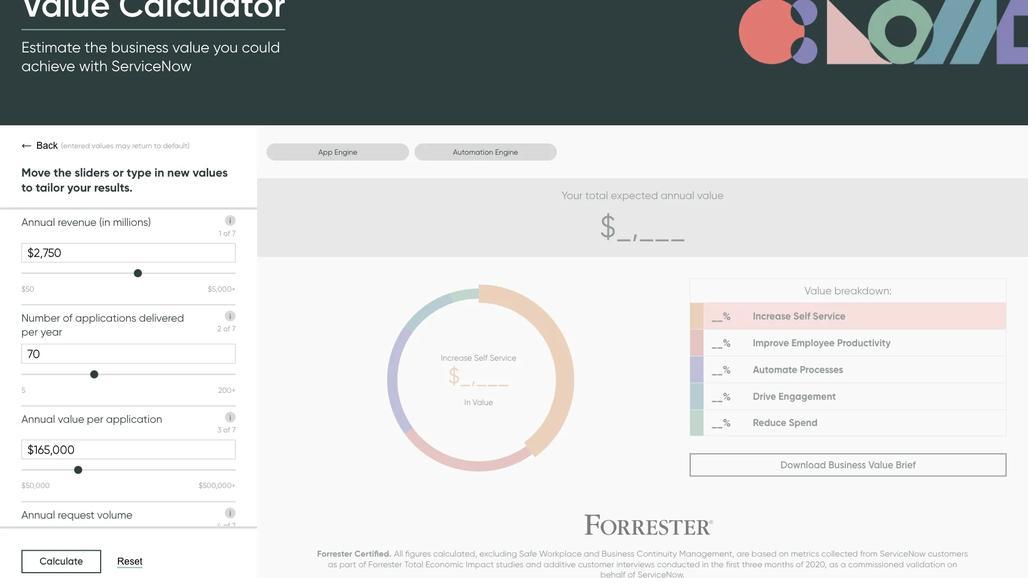 Task type: describe. For each thing, give the bounding box(es) containing it.
4
[[217, 521, 221, 530]]

millions)
[[113, 216, 151, 229]]

revenue
[[58, 216, 97, 229]]

year
[[41, 325, 62, 338]]

your
[[67, 180, 91, 195]]

move
[[21, 165, 51, 180]]

in
[[155, 165, 164, 180]]

of for application
[[223, 425, 230, 435]]

of inside the i 4 of 7
[[223, 521, 230, 530]]

1 horizontal spatial to
[[154, 141, 161, 150]]

1 vertical spatial per
[[87, 413, 103, 425]]

$500,000+
[[199, 481, 236, 490]]

7 for delivered
[[232, 324, 236, 333]]

7 for millions)
[[232, 229, 236, 238]]

business
[[111, 39, 169, 57]]

annual request volume
[[21, 508, 132, 521]]

tailor
[[36, 180, 64, 195]]

1 vertical spatial value
[[58, 413, 84, 425]]

annual value per application
[[21, 413, 162, 425]]

0 horizontal spatial values
[[92, 141, 114, 150]]

$50
[[21, 284, 34, 293]]

may
[[115, 141, 130, 150]]

annual for annual request volume
[[21, 508, 55, 521]]

app engine
[[318, 148, 357, 157]]

default)
[[163, 141, 190, 150]]

annual for annual value per application
[[21, 413, 55, 425]]

i for application
[[230, 413, 231, 422]]

i 2 of 7
[[217, 312, 236, 333]]

engine for app engine
[[334, 148, 357, 157]]

number
[[21, 312, 60, 324]]

results.
[[94, 180, 133, 195]]

of for millions)
[[223, 229, 230, 238]]

(entered
[[61, 141, 90, 150]]

estimate
[[21, 39, 81, 57]]

7 inside the i 4 of 7
[[232, 521, 236, 530]]

you
[[213, 39, 238, 57]]

return
[[132, 141, 152, 150]]

estimate the business value you could achieve with servicenow
[[21, 39, 280, 76]]

or
[[113, 165, 124, 180]]

applications
[[75, 312, 136, 324]]

1
[[219, 229, 221, 238]]

3
[[217, 425, 221, 435]]



Task type: locate. For each thing, give the bounding box(es) containing it.
(entered values may return to default)
[[61, 141, 190, 150]]

4 i from the top
[[230, 509, 231, 518]]

7 inside i 1 of 7
[[232, 229, 236, 238]]

7 inside i 3 of 7
[[232, 425, 236, 435]]

0 vertical spatial the
[[85, 39, 107, 57]]

2 annual from the top
[[21, 413, 55, 425]]

application
[[106, 413, 162, 425]]

2 i from the top
[[230, 312, 231, 321]]

to left tailor on the top of page
[[21, 180, 33, 195]]

7 right "4"
[[232, 521, 236, 530]]

1 horizontal spatial values
[[193, 165, 228, 180]]

annual down tailor on the top of page
[[21, 216, 55, 229]]

i
[[230, 216, 231, 225], [230, 312, 231, 321], [230, 413, 231, 422], [230, 509, 231, 518]]

move the sliders or type in new values to tailor your results.
[[21, 165, 228, 195]]

per inside number of applications delivered per year
[[21, 325, 38, 338]]

1 7 from the top
[[232, 229, 236, 238]]

engine right automation
[[495, 148, 518, 157]]

$5,000+
[[208, 284, 236, 293]]

per
[[21, 325, 38, 338], [87, 413, 103, 425]]

2 vertical spatial annual
[[21, 508, 55, 521]]

per down number
[[21, 325, 38, 338]]

0 horizontal spatial value
[[58, 413, 84, 425]]

0 vertical spatial values
[[92, 141, 114, 150]]

annual
[[21, 216, 55, 229], [21, 413, 55, 425], [21, 508, 55, 521]]

annual revenue (in millions)
[[21, 216, 151, 229]]

volume
[[97, 508, 132, 521]]

of right 3
[[223, 425, 230, 435]]

5
[[21, 385, 25, 395]]

2 7 from the top
[[232, 324, 236, 333]]

to
[[154, 141, 161, 150], [21, 180, 33, 195]]

1 vertical spatial to
[[21, 180, 33, 195]]

1 vertical spatial the
[[54, 165, 72, 180]]

200+
[[218, 385, 236, 395]]

engine for automation engine
[[495, 148, 518, 157]]

i inside the i 4 of 7
[[230, 509, 231, 518]]

annual down the $50,000
[[21, 508, 55, 521]]

engine
[[334, 148, 357, 157], [495, 148, 518, 157]]

7 right 1 at the top left
[[232, 229, 236, 238]]

None submit
[[21, 551, 101, 574]]

1 annual from the top
[[21, 216, 55, 229]]

value
[[172, 39, 210, 57], [58, 413, 84, 425]]

i inside i 2 of 7
[[230, 312, 231, 321]]

sliders
[[75, 165, 110, 180]]

7 for application
[[232, 425, 236, 435]]

i 4 of 7
[[217, 509, 236, 530]]

i 1 of 7
[[219, 216, 236, 238]]

app
[[318, 148, 333, 157]]

the left the business
[[85, 39, 107, 57]]

delivered
[[139, 312, 184, 324]]

i for delivered
[[230, 312, 231, 321]]

of right number
[[63, 312, 73, 324]]

1 engine from the left
[[334, 148, 357, 157]]

7 inside i 2 of 7
[[232, 324, 236, 333]]

1 i from the top
[[230, 216, 231, 225]]

of inside i 1 of 7
[[223, 229, 230, 238]]

None button
[[20, 139, 61, 153], [117, 556, 143, 569], [20, 139, 61, 153], [117, 556, 143, 569]]

i for millions)
[[230, 216, 231, 225]]

7
[[232, 229, 236, 238], [232, 324, 236, 333], [232, 425, 236, 435], [232, 521, 236, 530]]

of right 1 at the top left
[[223, 229, 230, 238]]

1 vertical spatial values
[[193, 165, 228, 180]]

values left may
[[92, 141, 114, 150]]

i inside i 3 of 7
[[230, 413, 231, 422]]

7 right 3
[[232, 425, 236, 435]]

None text field
[[21, 440, 236, 460]]

with
[[79, 57, 108, 76]]

values inside move the sliders or type in new values to tailor your results.
[[193, 165, 228, 180]]

i inside i 1 of 7
[[230, 216, 231, 225]]

servicenow
[[111, 57, 192, 76]]

i 3 of 7
[[217, 413, 236, 435]]

per left 'application'
[[87, 413, 103, 425]]

annual down 5
[[21, 413, 55, 425]]

0 vertical spatial to
[[154, 141, 161, 150]]

values
[[92, 141, 114, 150], [193, 165, 228, 180]]

of right "4"
[[223, 521, 230, 530]]

of inside i 3 of 7
[[223, 425, 230, 435]]

0 horizontal spatial to
[[21, 180, 33, 195]]

to right return
[[154, 141, 161, 150]]

to inside move the sliders or type in new values to tailor your results.
[[21, 180, 33, 195]]

engine right app
[[334, 148, 357, 157]]

request
[[58, 508, 95, 521]]

of
[[223, 229, 230, 238], [63, 312, 73, 324], [223, 324, 230, 333], [223, 425, 230, 435], [223, 521, 230, 530]]

1 horizontal spatial per
[[87, 413, 103, 425]]

3 7 from the top
[[232, 425, 236, 435]]

3 i from the top
[[230, 413, 231, 422]]

1 horizontal spatial the
[[85, 39, 107, 57]]

2
[[217, 324, 221, 333]]

0 horizontal spatial per
[[21, 325, 38, 338]]

0 vertical spatial per
[[21, 325, 38, 338]]

automation engine
[[453, 148, 518, 157]]

0 vertical spatial value
[[172, 39, 210, 57]]

of inside number of applications delivered per year
[[63, 312, 73, 324]]

the for estimate
[[85, 39, 107, 57]]

automation
[[453, 148, 493, 157]]

of for delivered
[[223, 324, 230, 333]]

None range field
[[21, 268, 236, 279], [21, 369, 236, 380], [21, 465, 236, 476], [21, 268, 236, 279], [21, 369, 236, 380], [21, 465, 236, 476]]

1 horizontal spatial value
[[172, 39, 210, 57]]

the
[[85, 39, 107, 57], [54, 165, 72, 180]]

2 engine from the left
[[495, 148, 518, 157]]

the inside move the sliders or type in new values to tailor your results.
[[54, 165, 72, 180]]

annual for annual revenue (in millions)
[[21, 216, 55, 229]]

0 horizontal spatial engine
[[334, 148, 357, 157]]

value inside estimate the business value you could achieve with servicenow
[[172, 39, 210, 57]]

new
[[167, 165, 190, 180]]

the right move
[[54, 165, 72, 180]]

(in
[[99, 216, 110, 229]]

1 horizontal spatial engine
[[495, 148, 518, 157]]

the inside estimate the business value you could achieve with servicenow
[[85, 39, 107, 57]]

number of applications delivered per year
[[21, 312, 184, 338]]

None text field
[[21, 243, 236, 263], [21, 344, 236, 364], [21, 243, 236, 263], [21, 344, 236, 364]]

achieve
[[21, 57, 75, 76]]

of inside i 2 of 7
[[223, 324, 230, 333]]

values right the new
[[193, 165, 228, 180]]

could
[[242, 39, 280, 57]]

type
[[127, 165, 152, 180]]

4 7 from the top
[[232, 521, 236, 530]]

1 vertical spatial annual
[[21, 413, 55, 425]]

the for move
[[54, 165, 72, 180]]

7 right the '2'
[[232, 324, 236, 333]]

$50,000
[[21, 481, 50, 490]]

0 vertical spatial annual
[[21, 216, 55, 229]]

of right the '2'
[[223, 324, 230, 333]]

0 horizontal spatial the
[[54, 165, 72, 180]]

3 annual from the top
[[21, 508, 55, 521]]



Task type: vqa. For each thing, say whether or not it's contained in the screenshot.


